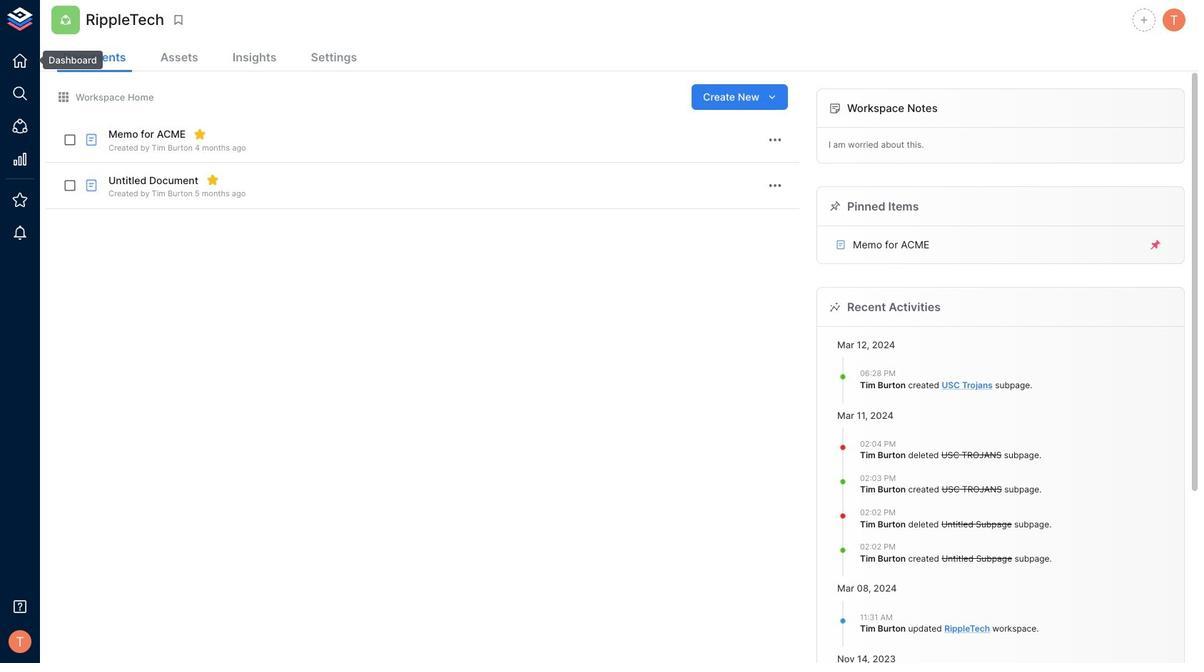 Task type: describe. For each thing, give the bounding box(es) containing it.
bookmark image
[[172, 14, 185, 26]]

unpin image
[[1149, 238, 1162, 251]]



Task type: locate. For each thing, give the bounding box(es) containing it.
0 vertical spatial remove favorite image
[[194, 128, 207, 141]]

tooltip
[[33, 51, 103, 69]]

remove favorite image
[[194, 128, 207, 141], [206, 174, 219, 187]]

1 vertical spatial remove favorite image
[[206, 174, 219, 187]]



Task type: vqa. For each thing, say whether or not it's contained in the screenshot.
REMOVE BOOKMARK icon at top
no



